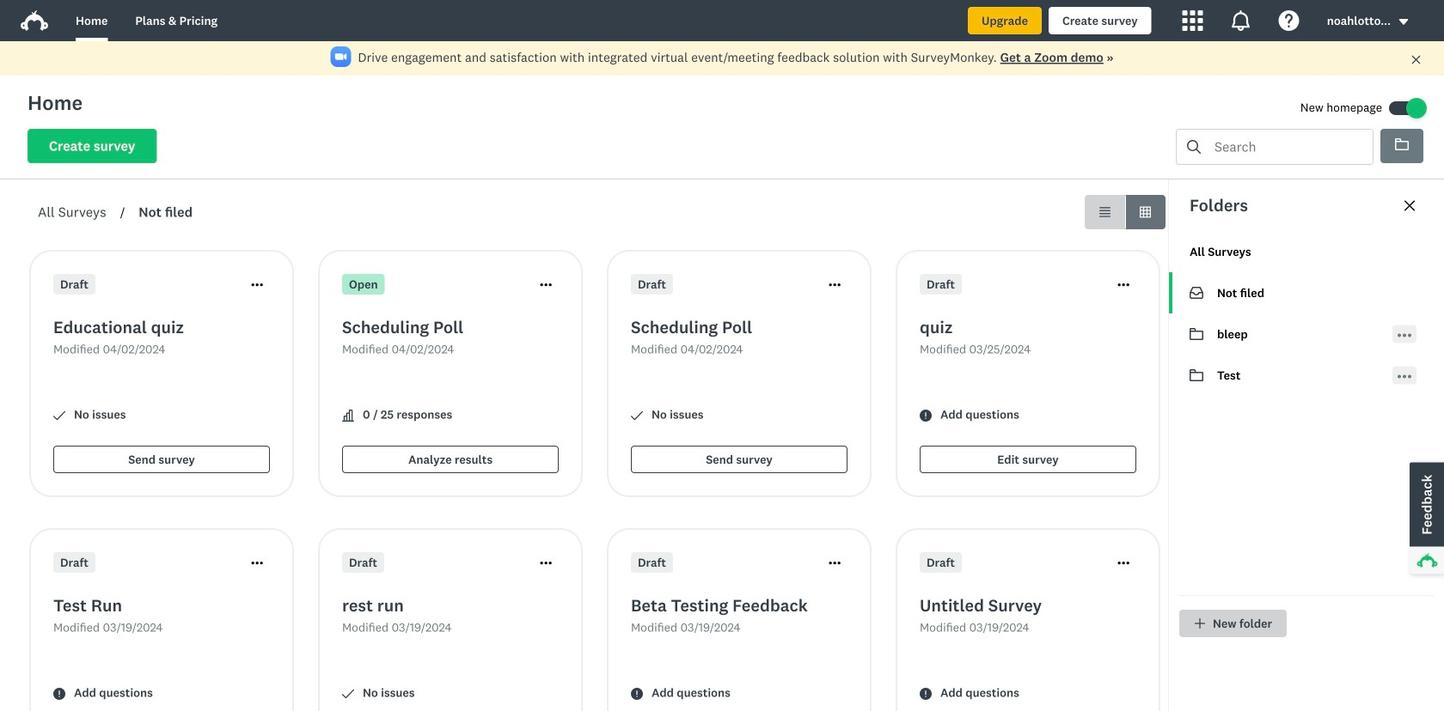 Task type: locate. For each thing, give the bounding box(es) containing it.
products icon image
[[1183, 10, 1203, 31], [1183, 10, 1203, 31]]

folders image
[[1395, 138, 1409, 151]]

new folder image
[[1194, 618, 1206, 630]]

1 vertical spatial warning image
[[53, 689, 65, 701]]

warning image
[[920, 410, 932, 422], [53, 689, 65, 701]]

search image
[[1187, 140, 1201, 154], [1187, 140, 1201, 154]]

0 vertical spatial warning image
[[920, 410, 932, 422]]

3 open menu image from the top
[[1398, 370, 1412, 384]]

dropdown arrow icon image
[[1398, 16, 1410, 28], [1399, 19, 1409, 25]]

1 brand logo image from the top
[[21, 7, 48, 34]]

brand logo image
[[21, 7, 48, 34], [21, 10, 48, 31]]

new folder image
[[1195, 619, 1205, 629]]

0 horizontal spatial warning image
[[53, 689, 65, 701]]

warning image
[[631, 689, 643, 701], [920, 689, 932, 701]]

not filed image
[[1190, 286, 1204, 300]]

open menu image
[[1398, 375, 1412, 379]]

0 horizontal spatial warning image
[[631, 689, 643, 701]]

1 horizontal spatial warning image
[[920, 410, 932, 422]]

test image
[[1190, 369, 1204, 383]]

response count image
[[342, 410, 354, 422]]

not filed image
[[1190, 287, 1204, 299]]

Search text field
[[1201, 130, 1373, 164]]

test image
[[1190, 370, 1204, 382]]

dialog
[[1168, 180, 1444, 712]]

2 open menu image from the top
[[1398, 334, 1412, 337]]

2 no issues image from the left
[[631, 410, 643, 422]]

1 horizontal spatial warning image
[[920, 689, 932, 701]]

1 horizontal spatial no issues image
[[631, 410, 643, 422]]

open menu image for test icon
[[1398, 370, 1412, 384]]

2 brand logo image from the top
[[21, 10, 48, 31]]

no issues image
[[53, 410, 65, 422], [631, 410, 643, 422]]

open menu image
[[1398, 329, 1412, 343], [1398, 334, 1412, 337], [1398, 370, 1412, 384]]

notification center icon image
[[1231, 10, 1252, 31]]

group
[[1085, 195, 1166, 230]]

0 horizontal spatial no issues image
[[53, 410, 65, 422]]

1 open menu image from the top
[[1398, 329, 1412, 343]]

bleep image
[[1190, 328, 1204, 340]]



Task type: vqa. For each thing, say whether or not it's contained in the screenshot.
text box
no



Task type: describe. For each thing, give the bounding box(es) containing it.
help icon image
[[1279, 10, 1300, 31]]

1 no issues image from the left
[[53, 410, 65, 422]]

2 warning image from the left
[[920, 689, 932, 701]]

open menu image for bleep image
[[1398, 329, 1412, 343]]

response count image
[[342, 410, 354, 422]]

no issues image
[[342, 689, 354, 701]]

folders image
[[1395, 138, 1409, 150]]

x image
[[1411, 54, 1422, 65]]

bleep image
[[1190, 328, 1204, 341]]

1 warning image from the left
[[631, 689, 643, 701]]



